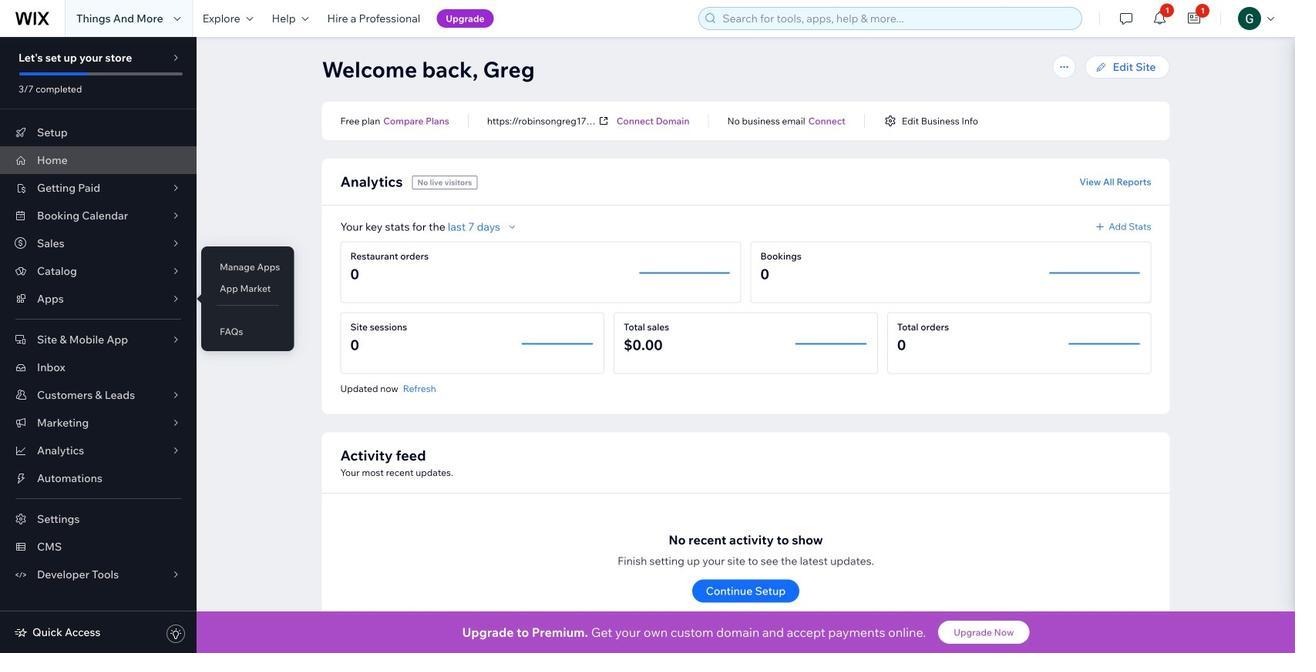 Task type: locate. For each thing, give the bounding box(es) containing it.
Search for tools, apps, help & more... field
[[718, 8, 1077, 29]]

sidebar element
[[0, 37, 197, 654]]



